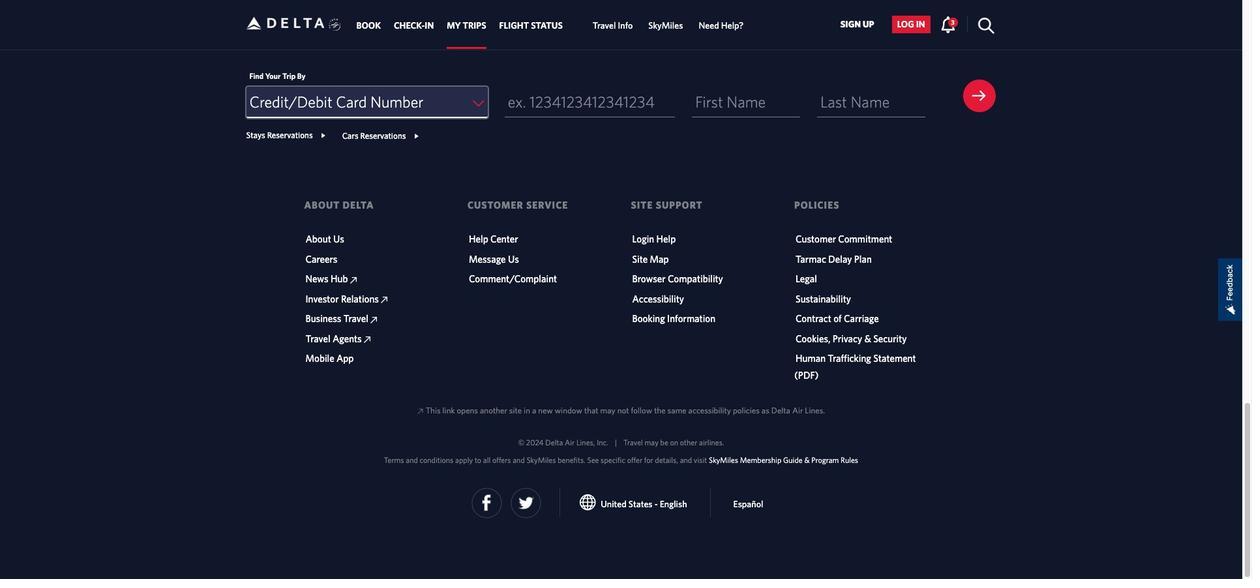 Task type: describe. For each thing, give the bounding box(es) containing it.
help center link for delta
[[558, 104, 617, 118]]

travel agents link
[[306, 333, 371, 344]]

see
[[588, 455, 599, 465]]

airlines.
[[700, 438, 725, 447]]

trafficking
[[828, 353, 872, 364]]

help center for message
[[469, 234, 519, 245]]

search for a topic...
[[484, 45, 727, 80]]

help for popular topics:
[[558, 104, 581, 118]]

facebook image
[[471, 488, 502, 519]]

program
[[812, 455, 839, 465]]

this link opens another site in a new window that may not follow the same accessibility policies as delta air lines.
[[426, 406, 826, 416]]

Last Name text field
[[818, 87, 926, 117]]

booking
[[633, 313, 665, 325]]

login help link
[[633, 234, 676, 245]]

site support
[[631, 200, 703, 211]]

need help? link
[[699, 14, 744, 37]]

flight status
[[500, 20, 563, 31]]

rules
[[841, 455, 859, 465]]

another
[[480, 406, 508, 416]]

flight
[[500, 20, 529, 31]]

1 horizontal spatial may
[[645, 438, 659, 447]]

travel right |
[[624, 438, 643, 447]]

delta up about us
[[343, 200, 374, 211]]

travel info
[[593, 20, 633, 31]]

investor relations
[[306, 294, 381, 305]]

skyteam image
[[329, 4, 341, 45]]

status
[[531, 20, 563, 31]]

about us
[[306, 234, 345, 245]]

agents
[[333, 333, 362, 344]]

cars reservations link
[[326, 131, 419, 141]]

commitment
[[839, 234, 893, 245]]

investor
[[306, 294, 339, 305]]

topics:
[[493, 104, 528, 118]]

privacy
[[833, 333, 863, 344]]

login help
[[633, 234, 676, 245]]

news hub
[[306, 274, 350, 285]]

customer for customer service
[[468, 200, 524, 211]]

©
[[518, 438, 525, 447]]

tarmac delay plan link
[[796, 254, 872, 265]]

about for about delta
[[304, 200, 340, 211]]

log in button
[[892, 16, 931, 33]]

your
[[265, 71, 281, 80]]

tab list containing book
[[350, 0, 752, 49]]

policies
[[733, 406, 760, 416]]

(pdf)
[[795, 370, 819, 381]]

find your trip by
[[250, 71, 306, 80]]

about for about us
[[306, 234, 331, 245]]

about us link
[[306, 234, 345, 245]]

my
[[447, 20, 461, 31]]

2 and from the left
[[513, 455, 525, 465]]

1 horizontal spatial skymiles
[[649, 20, 683, 31]]

© 2024 delta air lines, inc. | travel may be on other airlines.
[[518, 438, 725, 447]]

Credit/Debit Card Number field
[[246, 87, 488, 118]]

this link opens another site in a new window that may not follow the same accessibility policies as delta air lines. image for business travel
[[371, 317, 377, 324]]

español link
[[731, 492, 767, 516]]

0 horizontal spatial a
[[532, 406, 537, 416]]

plan
[[855, 254, 872, 265]]

|
[[615, 438, 617, 447]]

terms and conditions apply to all offers and skymiles benefits. see specific offer for details, and visit skymiles membership guide & program rules
[[384, 455, 859, 465]]

inc.
[[597, 438, 609, 447]]

twitter image
[[511, 488, 542, 519]]

this link opens another site in a new window that may not follow the same accessibility policies as delta air lines. image for investor relations
[[381, 297, 388, 304]]

visit
[[694, 455, 708, 465]]

contract of carriage link
[[796, 313, 879, 325]]

popular
[[453, 104, 491, 118]]

search for a topic... link
[[484, 45, 759, 82]]

First Name text field
[[693, 87, 801, 117]]

window
[[555, 406, 583, 416]]

2024
[[526, 438, 544, 447]]

policies
[[795, 200, 840, 211]]

travel agents
[[306, 333, 364, 344]]

legal
[[796, 274, 818, 285]]

united states - english link
[[580, 492, 691, 516]]

contract
[[796, 313, 832, 325]]

mobile app link
[[306, 353, 354, 364]]

for inside 'link'
[[575, 45, 610, 80]]

find
[[250, 71, 264, 80]]

customer service
[[468, 200, 568, 211]]

delta discover map
[[634, 104, 731, 118]]

customer for customer commitment
[[796, 234, 837, 245]]

travel up "mobile"
[[306, 333, 331, 344]]

about delta
[[304, 200, 374, 211]]

1 vertical spatial for
[[645, 455, 654, 465]]

1 and from the left
[[406, 455, 418, 465]]

us for message us
[[508, 254, 519, 265]]

mobile
[[306, 353, 335, 364]]

conditions
[[420, 455, 454, 465]]

need
[[699, 20, 720, 31]]

trips
[[463, 20, 487, 31]]

cars reservations
[[342, 131, 406, 141]]

benefits.
[[558, 455, 586, 465]]

travel inside travel info link
[[593, 20, 616, 31]]

carriage
[[844, 313, 879, 325]]

same
[[668, 406, 687, 416]]

opens
[[457, 406, 478, 416]]

center for message
[[491, 234, 519, 245]]

discover
[[663, 104, 706, 118]]

delta air lines image
[[246, 3, 325, 44]]

2 horizontal spatial help
[[657, 234, 676, 245]]



Task type: locate. For each thing, give the bounding box(es) containing it.
1 vertical spatial this link opens another site in a new window that may not follow the same accessibility policies as delta air lines. image
[[381, 297, 388, 304]]

this link opens another site in a new window that may not follow the same accessibility policies as delta air lines. image right relations
[[381, 297, 388, 304]]

0 horizontal spatial map
[[650, 254, 669, 265]]

help center link up 'message us' link
[[469, 234, 519, 245]]

& right privacy
[[865, 333, 872, 344]]

this link opens another site in a new window that may not follow the same accessibility policies as delta air lines. image
[[364, 337, 371, 343]]

1 vertical spatial about
[[306, 234, 331, 245]]

delta left discover
[[634, 104, 661, 118]]

site for site support
[[631, 200, 654, 211]]

link
[[443, 406, 455, 416]]

0 vertical spatial in
[[917, 19, 926, 30]]

human trafficking statement (pdf)
[[795, 353, 917, 381]]

delay
[[829, 254, 853, 265]]

1 horizontal spatial help center link
[[558, 104, 617, 118]]

air
[[793, 406, 804, 416], [565, 438, 575, 447]]

site
[[510, 406, 522, 416]]

help center for delta
[[558, 104, 617, 118]]

help center down the search for a topic...
[[558, 104, 617, 118]]

customer up tarmac
[[796, 234, 837, 245]]

number
[[371, 93, 424, 111]]

news
[[306, 274, 329, 285]]

delta right 2024
[[546, 438, 563, 447]]

help?
[[722, 20, 744, 31]]

us up comment/complaint
[[508, 254, 519, 265]]

us up the careers link
[[333, 234, 345, 245]]

this link opens another site in a new window that may not follow the same accessibility policies as delta air lines. image for news hub
[[350, 277, 357, 284]]

0 vertical spatial us
[[333, 234, 345, 245]]

skymiles down 2024
[[527, 455, 556, 465]]

credit/debit card number
[[250, 93, 424, 111]]

skymiles
[[649, 20, 683, 31], [527, 455, 556, 465], [709, 455, 739, 465]]

0 vertical spatial map
[[709, 104, 731, 118]]

travel left info
[[593, 20, 616, 31]]

0 horizontal spatial help
[[469, 234, 489, 245]]

us for about us
[[333, 234, 345, 245]]

delta discover map link
[[634, 104, 731, 118]]

in
[[425, 20, 434, 31]]

3
[[952, 18, 955, 26]]

and left visit
[[680, 455, 692, 465]]

0 vertical spatial help center link
[[558, 104, 617, 118]]

delta right "as" at the right of page
[[772, 406, 791, 416]]

0 vertical spatial a
[[617, 45, 632, 80]]

help center link for message
[[469, 234, 519, 245]]

united
[[601, 499, 627, 510]]

about up the careers link
[[306, 234, 331, 245]]

1 vertical spatial customer
[[796, 234, 837, 245]]

& right guide
[[805, 455, 810, 465]]

0 horizontal spatial skymiles
[[527, 455, 556, 465]]

0 horizontal spatial in
[[524, 406, 530, 416]]

information
[[668, 313, 716, 325]]

accessibility
[[689, 406, 731, 416]]

1 vertical spatial &
[[805, 455, 810, 465]]

skymiles up topic...
[[649, 20, 683, 31]]

travel down relations
[[344, 313, 369, 325]]

and right terms
[[406, 455, 418, 465]]

1 horizontal spatial a
[[617, 45, 632, 80]]

0 horizontal spatial this link opens another site in a new window that may not follow the same accessibility policies as delta air lines. image
[[350, 277, 357, 284]]

may
[[601, 406, 616, 416], [645, 438, 659, 447]]

1 vertical spatial may
[[645, 438, 659, 447]]

2 vertical spatial this link opens another site in a new window that may not follow the same accessibility policies as delta air lines. image
[[371, 317, 377, 324]]

new
[[538, 406, 553, 416]]

0 vertical spatial about
[[304, 200, 340, 211]]

this link opens another site in a new window that may not follow the same accessibility policies as delta air lines. image
[[350, 277, 357, 284], [381, 297, 388, 304], [371, 317, 377, 324]]

this link opens another site in a new window that may not follow the same accessibility policies as delta air lines. image inside business travel link
[[371, 317, 377, 324]]

english
[[660, 499, 687, 510]]

0 horizontal spatial &
[[805, 455, 810, 465]]

center for delta
[[584, 104, 617, 118]]

careers
[[306, 254, 338, 265]]

1 horizontal spatial customer
[[796, 234, 837, 245]]

customer commitment link
[[796, 234, 893, 245]]

1 horizontal spatial map
[[709, 104, 731, 118]]

0 horizontal spatial and
[[406, 455, 418, 465]]

message us
[[469, 254, 519, 265]]

0 vertical spatial this link opens another site in a new window that may not follow the same accessibility policies as delta air lines. image
[[350, 277, 357, 284]]

0 vertical spatial center
[[584, 104, 617, 118]]

card
[[336, 93, 367, 111]]

-
[[655, 499, 658, 510]]

map
[[709, 104, 731, 118], [650, 254, 669, 265]]

0 horizontal spatial may
[[601, 406, 616, 416]]

that
[[585, 406, 599, 416]]

for right offer at the right bottom of the page
[[645, 455, 654, 465]]

help center link down the search for a topic...
[[558, 104, 617, 118]]

business travel link
[[306, 313, 377, 325]]

site
[[631, 200, 654, 211], [633, 254, 648, 265]]

help up message
[[469, 234, 489, 245]]

1 vertical spatial center
[[491, 234, 519, 245]]

book link
[[357, 14, 381, 37]]

may left not
[[601, 406, 616, 416]]

stays reservations link
[[246, 124, 326, 147]]

center up 'message us' link
[[491, 234, 519, 245]]

map down "login help"
[[650, 254, 669, 265]]

hub
[[331, 274, 348, 285]]

1 vertical spatial site
[[633, 254, 648, 265]]

1 vertical spatial a
[[532, 406, 537, 416]]

0 horizontal spatial for
[[575, 45, 610, 80]]

1 vertical spatial help center
[[469, 234, 519, 245]]

site up login
[[631, 200, 654, 211]]

1 horizontal spatial in
[[917, 19, 926, 30]]

tarmac delay plan
[[796, 254, 872, 265]]

a inside 'link'
[[617, 45, 632, 80]]

0 vertical spatial site
[[631, 200, 654, 211]]

reservations down credit/debit on the left
[[267, 131, 313, 140]]

0 horizontal spatial reservations
[[267, 131, 313, 140]]

travel
[[593, 20, 616, 31], [344, 313, 369, 325], [306, 333, 331, 344], [624, 438, 643, 447]]

0 horizontal spatial help center
[[469, 234, 519, 245]]

0 vertical spatial air
[[793, 406, 804, 416]]

external site image
[[418, 409, 423, 414]]

need help?
[[699, 20, 744, 31]]

help for customer service
[[469, 234, 489, 245]]

trip
[[283, 71, 296, 80]]

in right site
[[524, 406, 530, 416]]

map right discover
[[709, 104, 731, 118]]

1 horizontal spatial us
[[508, 254, 519, 265]]

up
[[863, 19, 875, 30]]

0 vertical spatial &
[[865, 333, 872, 344]]

for down travel info link
[[575, 45, 610, 80]]

about up about us
[[304, 200, 340, 211]]

flight status link
[[500, 14, 563, 37]]

check-in link
[[394, 14, 434, 37]]

0 vertical spatial customer
[[468, 200, 524, 211]]

0 horizontal spatial air
[[565, 438, 575, 447]]

cookies, privacy & security link
[[796, 333, 907, 344]]

sustainability
[[796, 294, 851, 305]]

2 horizontal spatial this link opens another site in a new window that may not follow the same accessibility policies as delta air lines. image
[[381, 297, 388, 304]]

air left lines, in the left bottom of the page
[[565, 438, 575, 447]]

log in
[[898, 19, 926, 30]]

ecredits link
[[749, 104, 790, 118]]

topic...
[[638, 45, 721, 80]]

0 horizontal spatial center
[[491, 234, 519, 245]]

1 vertical spatial us
[[508, 254, 519, 265]]

business
[[306, 313, 342, 325]]

skymiles down airlines.
[[709, 455, 739, 465]]

reservations for stays reservations
[[267, 131, 313, 140]]

to
[[475, 455, 482, 465]]

other
[[680, 438, 698, 447]]

reservations right cars
[[361, 131, 406, 141]]

2 horizontal spatial skymiles
[[709, 455, 739, 465]]

site down login
[[633, 254, 648, 265]]

air left lines.
[[793, 406, 804, 416]]

info
[[618, 20, 633, 31]]

customer commitment
[[796, 234, 893, 245]]

travel info link
[[593, 14, 633, 37]]

cookies, privacy & security
[[796, 333, 907, 344]]

1 horizontal spatial center
[[584, 104, 617, 118]]

all
[[483, 455, 491, 465]]

message
[[469, 254, 506, 265]]

business travel
[[306, 313, 371, 325]]

this link opens another site in a new window that may not follow the same accessibility policies as delta air lines. image right hub at the left top
[[350, 277, 357, 284]]

log
[[898, 19, 915, 30]]

comment/complaint link
[[469, 274, 557, 285]]

0 vertical spatial may
[[601, 406, 616, 416]]

cars
[[342, 131, 359, 141]]

reservations for cars reservations
[[361, 131, 406, 141]]

may left 'be'
[[645, 438, 659, 447]]

1 horizontal spatial &
[[865, 333, 872, 344]]

relations
[[341, 294, 379, 305]]

this link opens another site in a new window that may not follow the same accessibility policies as delta air lines. image inside investor relations link
[[381, 297, 388, 304]]

statement
[[874, 353, 917, 364]]

1 horizontal spatial this link opens another site in a new window that may not follow the same accessibility policies as delta air lines. image
[[371, 317, 377, 324]]

a left new
[[532, 406, 537, 416]]

1 horizontal spatial and
[[513, 455, 525, 465]]

tab list
[[350, 0, 752, 49]]

apply
[[455, 455, 473, 465]]

español
[[734, 499, 764, 510]]

1 horizontal spatial air
[[793, 406, 804, 416]]

1 vertical spatial air
[[565, 438, 575, 447]]

1 horizontal spatial help center
[[558, 104, 617, 118]]

membership
[[740, 455, 782, 465]]

security
[[874, 333, 907, 344]]

help right topics: on the left top of the page
[[558, 104, 581, 118]]

my trips
[[447, 20, 487, 31]]

a down info
[[617, 45, 632, 80]]

careers link
[[306, 254, 338, 265]]

0 horizontal spatial customer
[[468, 200, 524, 211]]

of
[[834, 313, 842, 325]]

stays reservations
[[246, 131, 313, 140]]

1 vertical spatial map
[[650, 254, 669, 265]]

1 vertical spatial help center link
[[469, 234, 519, 245]]

2 horizontal spatial and
[[680, 455, 692, 465]]

and right offers
[[513, 455, 525, 465]]

this
[[426, 406, 441, 416]]

site for site map
[[633, 254, 648, 265]]

1 horizontal spatial for
[[645, 455, 654, 465]]

1 vertical spatial in
[[524, 406, 530, 416]]

help right login
[[657, 234, 676, 245]]

customer left service
[[468, 200, 524, 211]]

skymiles link
[[649, 14, 683, 37]]

sign
[[841, 19, 861, 30]]

0 horizontal spatial help center link
[[469, 234, 519, 245]]

and
[[406, 455, 418, 465], [513, 455, 525, 465], [680, 455, 692, 465]]

0 vertical spatial for
[[575, 45, 610, 80]]

this link opens another site in a new window that may not follow the same accessibility policies as delta air lines. image down relations
[[371, 317, 377, 324]]

1 horizontal spatial reservations
[[361, 131, 406, 141]]

the
[[655, 406, 666, 416]]

skymiles membership guide & program rules link
[[709, 455, 859, 465]]

help center up 'message us' link
[[469, 234, 519, 245]]

1 horizontal spatial help
[[558, 104, 581, 118]]

lines.
[[805, 406, 826, 416]]

popular topics:
[[453, 104, 528, 118]]

legal link
[[796, 274, 818, 285]]

this link opens another site in a new window that may not follow the same accessibility policies as delta air lines. image inside news hub link
[[350, 277, 357, 284]]

center down the search for a topic...
[[584, 104, 617, 118]]

0 vertical spatial help center
[[558, 104, 617, 118]]

in right the log
[[917, 19, 926, 30]]

details,
[[655, 455, 679, 465]]

in inside the "log in" button
[[917, 19, 926, 30]]

3 and from the left
[[680, 455, 692, 465]]

service
[[527, 200, 568, 211]]

accessibility
[[633, 294, 684, 305]]

0 horizontal spatial us
[[333, 234, 345, 245]]



Task type: vqa. For each thing, say whether or not it's contained in the screenshot.
Español
yes



